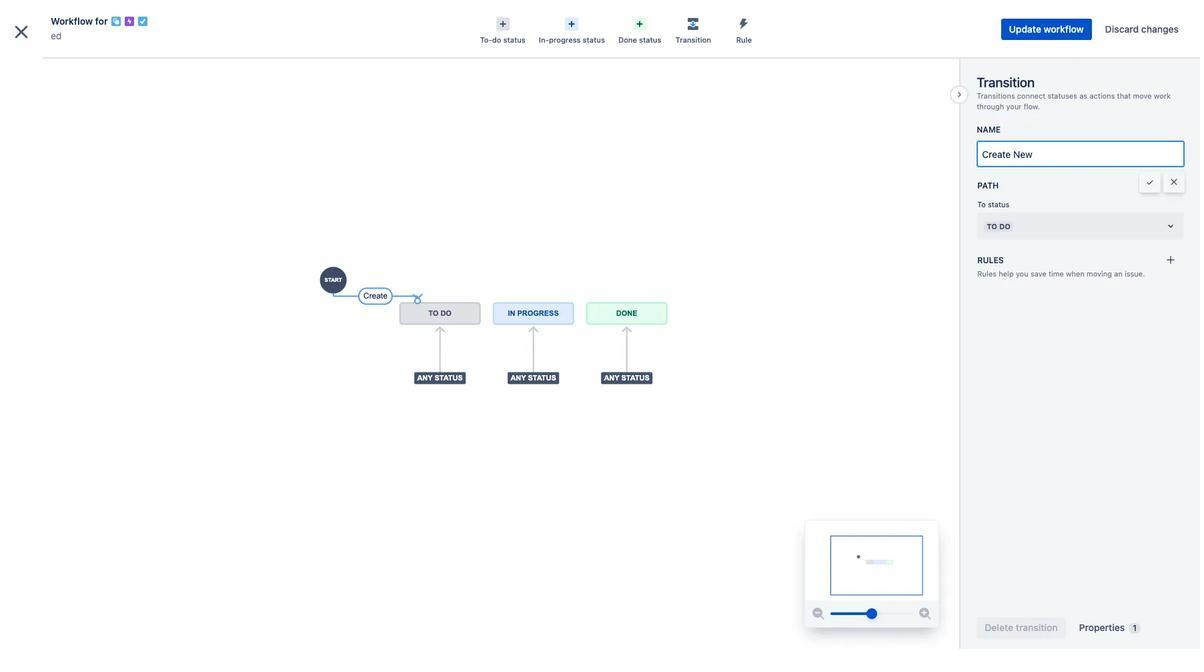 Task type: vqa. For each thing, say whether or not it's contained in the screenshot.
Link icon at the top
no



Task type: locate. For each thing, give the bounding box(es) containing it.
in-progress status button
[[532, 13, 612, 45]]

discard changes button
[[1097, 19, 1187, 40]]

status
[[503, 35, 526, 44], [583, 35, 605, 44], [639, 35, 661, 44], [988, 200, 1010, 209]]

to do
[[987, 222, 1011, 231]]

changes
[[1142, 23, 1179, 35]]

close workflow editor image
[[11, 21, 32, 43]]

in-progress status
[[539, 35, 605, 44]]

create button
[[531, 8, 577, 29]]

done status
[[619, 35, 661, 44]]

when
[[1066, 270, 1085, 278]]

rules left help
[[978, 270, 997, 278]]

1 vertical spatial transition
[[977, 75, 1035, 90]]

update workflow
[[1009, 23, 1084, 35]]

1 rules from the top
[[978, 256, 1004, 266]]

jira software image
[[35, 10, 124, 26], [35, 10, 124, 26]]

create banner
[[0, 0, 1200, 37]]

rule button
[[719, 13, 770, 45]]

to-do status
[[480, 35, 526, 44]]

1 horizontal spatial transition
[[977, 75, 1035, 90]]

to-
[[480, 35, 492, 44]]

Zoom level range field
[[831, 601, 914, 628]]

to right 'to status' text box in the top right of the page
[[987, 222, 998, 231]]

rules up help
[[978, 256, 1004, 266]]

rules help you save time when moving an issue.
[[978, 270, 1145, 278]]

progress
[[549, 35, 581, 44]]

transition
[[676, 35, 711, 44], [977, 75, 1035, 90]]

0 vertical spatial rules
[[978, 256, 1004, 266]]

statuses
[[1048, 91, 1078, 100]]

status right done
[[639, 35, 661, 44]]

transition left rule
[[676, 35, 711, 44]]

discard
[[1105, 23, 1139, 35]]

0 vertical spatial transition
[[676, 35, 711, 44]]

to down path
[[978, 200, 986, 209]]

0 horizontal spatial to
[[978, 200, 986, 209]]

2 rules from the top
[[978, 270, 997, 278]]

transition up transitions at the top right of page
[[977, 75, 1035, 90]]

0 vertical spatial to
[[978, 200, 986, 209]]

group
[[5, 244, 155, 316], [5, 244, 155, 280], [5, 280, 155, 316]]

zoom in image
[[918, 607, 934, 623]]

discard changes
[[1105, 23, 1179, 35]]

ed
[[51, 30, 62, 41], [40, 58, 51, 69]]

transition inside popup button
[[676, 35, 711, 44]]

rules for rules help you save time when moving an issue.
[[978, 270, 997, 278]]

1 vertical spatial to
[[987, 222, 998, 231]]

properties
[[1079, 623, 1125, 634]]

do
[[492, 35, 501, 44]]

add rule image
[[1166, 255, 1176, 266]]

transition dialog
[[0, 0, 1200, 650]]

to-do status button
[[473, 13, 532, 45]]

to
[[978, 200, 986, 209], [987, 222, 998, 231]]

1 vertical spatial rules
[[978, 270, 997, 278]]

through
[[977, 102, 1004, 111]]

that
[[1117, 91, 1131, 100]]

ed down 'ed' link
[[40, 58, 51, 69]]

actions
[[1090, 91, 1115, 100]]

ed down workflow
[[51, 30, 62, 41]]

0 horizontal spatial transition
[[676, 35, 711, 44]]

status right progress
[[583, 35, 605, 44]]

ed link
[[51, 28, 62, 44]]

rules
[[978, 256, 1004, 266], [978, 270, 997, 278]]

transition for transition transitions connect statuses as actions that move work through your flow.
[[977, 75, 1035, 90]]

1 horizontal spatial to
[[987, 222, 998, 231]]

transition inside transition transitions connect statuses as actions that move work through your flow.
[[977, 75, 1035, 90]]

rule
[[736, 35, 752, 44]]

update workflow button
[[1001, 19, 1092, 40]]

None field
[[978, 142, 1184, 166]]

create
[[539, 12, 569, 24]]

0 vertical spatial ed
[[51, 30, 62, 41]]

to for to do
[[987, 222, 998, 231]]

workflow for
[[51, 15, 108, 27]]

rules for rules
[[978, 256, 1004, 266]]



Task type: describe. For each thing, give the bounding box(es) containing it.
Search field
[[947, 8, 1080, 29]]

to status
[[978, 200, 1010, 209]]

issue.
[[1125, 270, 1145, 278]]

move
[[1133, 91, 1152, 100]]

as
[[1080, 91, 1088, 100]]

none field inside the transition dialog
[[978, 142, 1184, 166]]

your
[[1006, 102, 1022, 111]]

transition button
[[668, 13, 719, 45]]

done status button
[[612, 13, 668, 45]]

you
[[1016, 270, 1029, 278]]

zoom out image
[[811, 607, 827, 623]]

ed inside the transition dialog
[[51, 30, 62, 41]]

you're in the workflow viewfinder, use the arrow keys to move it element
[[806, 521, 939, 601]]

done
[[619, 35, 637, 44]]

primary element
[[8, 0, 947, 37]]

1 vertical spatial ed
[[40, 58, 51, 69]]

workflow
[[51, 15, 93, 27]]

an
[[1114, 270, 1123, 278]]

save
[[1031, 270, 1047, 278]]

flow.
[[1024, 102, 1040, 111]]

transition for transition
[[676, 35, 711, 44]]

do
[[999, 222, 1011, 231]]

transitions
[[977, 91, 1015, 100]]

status down path
[[988, 200, 1010, 209]]

1
[[1133, 624, 1137, 634]]

open image
[[1163, 218, 1179, 234]]

path
[[978, 181, 999, 191]]

To status text field
[[984, 220, 987, 233]]

time
[[1049, 270, 1064, 278]]

status right the do
[[503, 35, 526, 44]]

help
[[999, 270, 1014, 278]]

cancel image
[[1169, 177, 1180, 188]]

confirm image
[[1145, 177, 1156, 188]]

update
[[1009, 23, 1042, 35]]

work
[[1154, 91, 1171, 100]]

workflow
[[1044, 23, 1084, 35]]

connect
[[1017, 91, 1046, 100]]

in-
[[539, 35, 549, 44]]

moving
[[1087, 270, 1112, 278]]

to for to status
[[978, 200, 986, 209]]

for
[[95, 15, 108, 27]]

name
[[977, 125, 1001, 135]]

transition transitions connect statuses as actions that move work through your flow.
[[977, 75, 1171, 111]]



